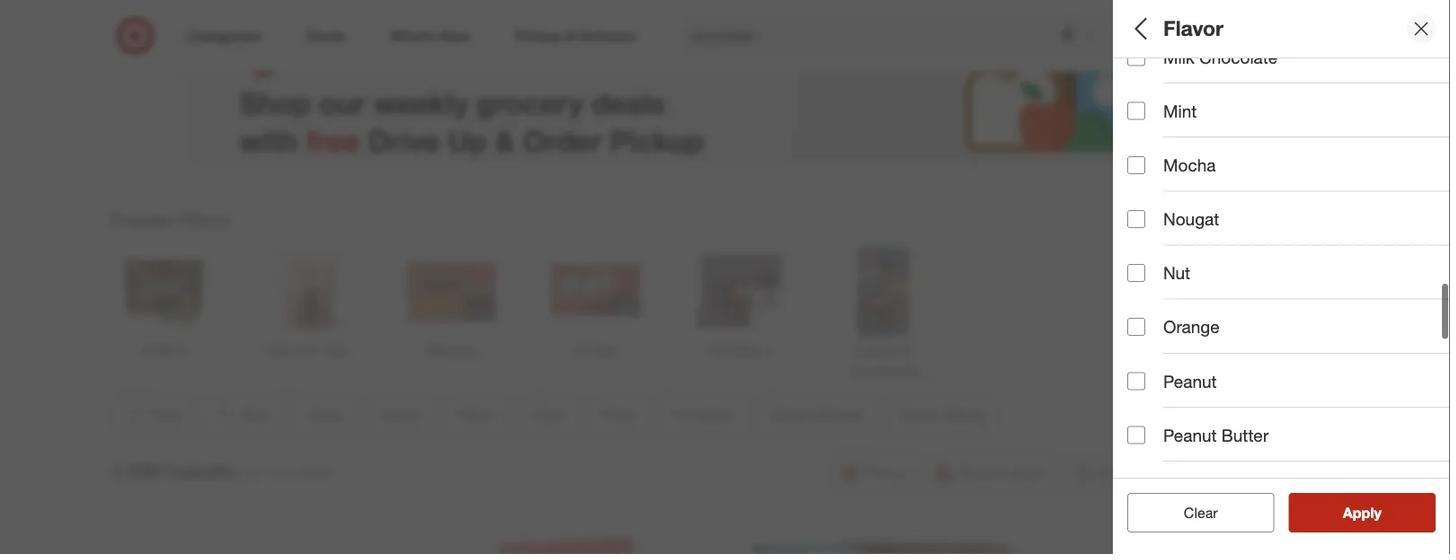 Task type: describe. For each thing, give the bounding box(es) containing it.
type button
[[1128, 247, 1451, 310]]

cream
[[1242, 220, 1280, 236]]

1,090
[[110, 459, 162, 484]]

nougat
[[1164, 209, 1220, 230]]

dietary needs button
[[1128, 436, 1451, 499]]

chocolate
[[1200, 47, 1278, 67]]

for
[[242, 465, 259, 482]]

flavor for flavor brownie; cookies & cream
[[1128, 197, 1178, 217]]

clear all
[[1175, 505, 1228, 522]]

see results
[[1325, 505, 1401, 522]]

clear for clear
[[1184, 505, 1218, 522]]

results for 1,090
[[168, 459, 235, 484]]

3
[[1128, 157, 1135, 173]]

Nut checkbox
[[1128, 265, 1146, 283]]

occasion
[[1128, 392, 1205, 413]]

mocha
[[1164, 155, 1217, 176]]

crunch;
[[1211, 157, 1256, 173]]

Mocha checkbox
[[1128, 156, 1146, 174]]

order
[[523, 123, 602, 158]]

Peanut Butter checkbox
[[1128, 427, 1146, 445]]

& inside ◎deals shop our weekly grocery deals with free drive up & order pickup
[[495, 123, 515, 158]]

search
[[1115, 29, 1158, 46]]

milk chocolate
[[1164, 47, 1278, 67]]

popular
[[110, 210, 173, 230]]

What can we help you find? suggestions appear below search field
[[680, 16, 1128, 56]]

cookies
[[1181, 220, 1227, 236]]

peanut butter
[[1164, 425, 1269, 446]]

all filters
[[1128, 16, 1214, 41]]

"chocolate"
[[263, 465, 337, 482]]

1,090 results for "chocolate"
[[110, 459, 337, 484]]

ghirardelli;
[[1259, 157, 1320, 173]]

milk
[[1164, 47, 1195, 67]]

& inside flavor brownie; cookies & cream
[[1231, 220, 1238, 236]]

apply button
[[1289, 494, 1436, 533]]

with
[[240, 123, 298, 158]]

Mint checkbox
[[1128, 102, 1146, 120]]

drive
[[368, 123, 440, 158]]

popular filters
[[110, 210, 228, 230]]

brownie;
[[1128, 220, 1177, 236]]



Task type: locate. For each thing, give the bounding box(es) containing it.
filters
[[1159, 16, 1214, 41]]

1 horizontal spatial &
[[1231, 220, 1238, 236]]

all
[[1213, 505, 1228, 522]]

dietary
[[1128, 455, 1187, 475]]

2 clear from the left
[[1184, 505, 1218, 522]]

peanut for peanut butter
[[1164, 425, 1217, 446]]

peanut right peanut checkbox
[[1164, 371, 1217, 392]]

clear left all
[[1175, 505, 1209, 522]]

peanut
[[1164, 371, 1217, 392], [1164, 425, 1217, 446]]

deals
[[592, 85, 666, 120]]

◎deals shop our weekly grocery deals with free drive up & order pickup
[[240, 28, 704, 158]]

occasion button
[[1128, 373, 1451, 436]]

deals button
[[1128, 58, 1451, 121]]

& right the up
[[495, 123, 515, 158]]

0 vertical spatial flavor
[[1164, 16, 1224, 41]]

type
[[1128, 266, 1166, 287]]

1 clear from the left
[[1175, 505, 1209, 522]]

lindt;
[[1412, 157, 1444, 173]]

needs
[[1192, 455, 1244, 475]]

price button
[[1128, 310, 1451, 373]]

our
[[319, 85, 365, 120]]

flavor inside dialog
[[1164, 16, 1224, 41]]

0 vertical spatial peanut
[[1164, 371, 1217, 392]]

flavor for flavor
[[1164, 16, 1224, 41]]

clear
[[1175, 505, 1209, 522], [1184, 505, 1218, 522]]

flavor inside flavor brownie; cookies & cream
[[1128, 197, 1178, 217]]

◎deals
[[240, 28, 391, 79]]

all filters dialog
[[1114, 0, 1451, 555]]

flavor brownie; cookies & cream
[[1128, 197, 1280, 236]]

shop
[[240, 85, 311, 120]]

results
[[168, 459, 235, 484], [1355, 505, 1401, 522]]

1 peanut from the top
[[1164, 371, 1217, 392]]

1 vertical spatial results
[[1355, 505, 1401, 522]]

Nougat checkbox
[[1128, 210, 1146, 228]]

1 vertical spatial &
[[1231, 220, 1238, 236]]

Peanut checkbox
[[1128, 373, 1146, 391]]

see
[[1325, 505, 1351, 522]]

brand 3 musketeers; crunch; ghirardelli; kit kat; kinder; lindt; t
[[1128, 134, 1451, 173]]

all
[[1128, 16, 1153, 41]]

0 vertical spatial results
[[168, 459, 235, 484]]

peanut for peanut
[[1164, 371, 1217, 392]]

clear all button
[[1128, 494, 1275, 533]]

Orange checkbox
[[1128, 319, 1146, 337]]

flavor
[[1164, 16, 1224, 41], [1128, 197, 1178, 217]]

&
[[495, 123, 515, 158], [1231, 220, 1238, 236]]

0 horizontal spatial &
[[495, 123, 515, 158]]

t
[[1447, 157, 1451, 173]]

butter
[[1222, 425, 1269, 446]]

deals
[[1128, 77, 1174, 98]]

kit
[[1323, 157, 1338, 173]]

& left cream
[[1231, 220, 1238, 236]]

Milk Chocolate checkbox
[[1128, 48, 1146, 66]]

brand
[[1128, 134, 1177, 154]]

results right see in the bottom right of the page
[[1355, 505, 1401, 522]]

1 vertical spatial flavor
[[1128, 197, 1178, 217]]

clear down dietary needs on the bottom right of page
[[1184, 505, 1218, 522]]

results inside 'button'
[[1355, 505, 1401, 522]]

dietary needs
[[1128, 455, 1244, 475]]

1 vertical spatial peanut
[[1164, 425, 1217, 446]]

kinder;
[[1368, 157, 1408, 173]]

filters
[[178, 210, 228, 230]]

2 peanut from the top
[[1164, 425, 1217, 446]]

see results button
[[1289, 494, 1436, 533]]

free
[[306, 123, 360, 158]]

price
[[1128, 329, 1170, 350]]

clear inside clear button
[[1184, 505, 1218, 522]]

clear inside clear all button
[[1175, 505, 1209, 522]]

weekly
[[373, 85, 469, 120]]

grocery
[[477, 85, 584, 120]]

0 horizontal spatial results
[[168, 459, 235, 484]]

apply
[[1344, 505, 1382, 522]]

kat;
[[1342, 157, 1365, 173]]

1 horizontal spatial results
[[1355, 505, 1401, 522]]

orange
[[1164, 317, 1220, 338]]

up
[[448, 123, 487, 158]]

nut
[[1164, 263, 1191, 284]]

mint
[[1164, 101, 1197, 122]]

search button
[[1115, 16, 1158, 59]]

pickup
[[610, 123, 704, 158]]

results for see
[[1355, 505, 1401, 522]]

flavor up brownie;
[[1128, 197, 1178, 217]]

clear button
[[1128, 494, 1275, 533]]

results left for
[[168, 459, 235, 484]]

clear for clear all
[[1175, 505, 1209, 522]]

musketeers;
[[1138, 157, 1208, 173]]

flavor up milk
[[1164, 16, 1224, 41]]

flavor dialog
[[1114, 0, 1451, 555]]

peanut up dietary needs on the bottom right of page
[[1164, 425, 1217, 446]]

0 vertical spatial &
[[495, 123, 515, 158]]



Task type: vqa. For each thing, say whether or not it's contained in the screenshot.
RedCard
no



